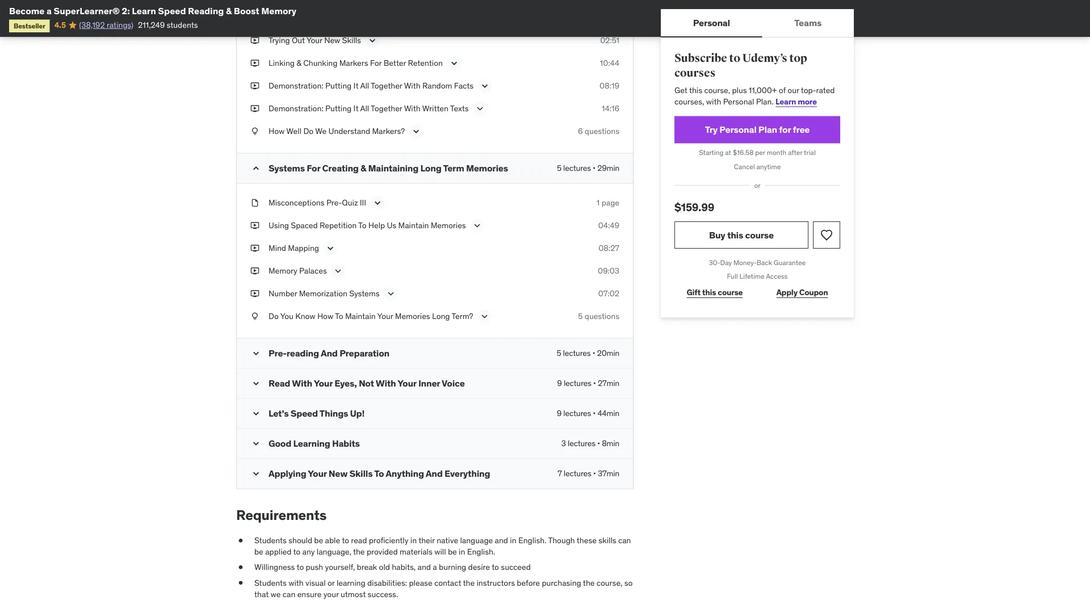 Task type: describe. For each thing, give the bounding box(es) containing it.
0 horizontal spatial maintain
[[345, 311, 376, 322]]

habits
[[332, 438, 360, 449]]

disabilities:
[[368, 578, 407, 588]]

for
[[780, 124, 791, 135]]

of
[[779, 85, 786, 95]]

• for applying your new skills to anything and everything
[[594, 469, 596, 479]]

to inside subscribe to udemy's top courses
[[730, 51, 741, 65]]

1 vertical spatial english.
[[467, 547, 496, 557]]

everything
[[445, 468, 490, 480]]

your
[[324, 589, 339, 600]]

0 horizontal spatial speed
[[158, 5, 186, 16]]

so
[[625, 578, 633, 588]]

0 horizontal spatial systems
[[269, 162, 305, 174]]

page
[[602, 198, 620, 208]]

students with visual or learning disabilities: please contact the instructors before purchasing the course, so that we can ensure your utmost success.
[[255, 578, 633, 600]]

will
[[435, 547, 446, 557]]

proficiently
[[369, 536, 409, 546]]

04:49
[[599, 221, 620, 231]]

applying
[[269, 468, 307, 480]]

1 vertical spatial skills
[[350, 468, 373, 480]]

1 vertical spatial how
[[318, 311, 334, 322]]

personal button
[[661, 9, 763, 36]]

burning
[[439, 563, 467, 573]]

demonstration: for demonstration: putting it all together with written texts
[[269, 103, 324, 114]]

buy
[[710, 229, 726, 241]]

0 vertical spatial new
[[324, 35, 340, 46]]

understand
[[329, 126, 370, 136]]

term
[[443, 162, 464, 174]]

1 vertical spatial learn
[[776, 96, 797, 106]]

reading
[[188, 5, 224, 16]]

read with your eyes, not with your inner voice
[[269, 378, 465, 389]]

3 lectures • 8min
[[562, 439, 620, 449]]

courses
[[675, 66, 716, 80]]

xsmall image for do
[[251, 311, 260, 322]]

to up instructors
[[492, 563, 499, 573]]

1 vertical spatial new
[[329, 468, 348, 480]]

good learning habits
[[269, 438, 360, 449]]

your right out
[[307, 35, 323, 46]]

term?
[[452, 311, 473, 322]]

• for good learning habits
[[598, 439, 600, 449]]

together for random
[[371, 81, 403, 91]]

habits,
[[392, 563, 416, 573]]

try personal plan for free link
[[675, 116, 841, 143]]

1 vertical spatial long
[[432, 311, 450, 322]]

voice
[[442, 378, 465, 389]]

month
[[767, 148, 787, 157]]

8min
[[602, 439, 620, 449]]

students for students should be able to read proficiently in their native language and in english. though these skills can be applied to any language, the provided materials will be in english.
[[255, 536, 287, 546]]

lectures for let's speed things up!
[[564, 409, 591, 419]]

wishlist image
[[820, 228, 834, 242]]

tab list containing personal
[[661, 9, 854, 37]]

gift this course
[[687, 288, 743, 298]]

show lecture description image for trying out your new skills
[[367, 35, 378, 46]]

& right creating
[[361, 162, 367, 174]]

1 horizontal spatial english.
[[519, 536, 547, 546]]

students for students with visual or learning disabilities: please contact the instructors before purchasing the course, so that we can ensure your utmost success.
[[255, 578, 287, 588]]

demonstration: for demonstration: putting it all together with random facts
[[269, 81, 324, 91]]

your up preparation
[[378, 311, 393, 322]]

coupon
[[800, 288, 829, 298]]

• for let's speed things up!
[[593, 409, 596, 419]]

29min
[[598, 163, 620, 173]]

your left inner
[[398, 378, 417, 389]]

1 horizontal spatial in
[[459, 547, 465, 557]]

become a superlearner® 2: learn speed reading & boost memory
[[9, 5, 297, 16]]

random
[[423, 81, 452, 91]]

to for how
[[335, 311, 343, 322]]

your right applying
[[308, 468, 327, 480]]

211,249 students
[[138, 20, 198, 30]]

systems for creating & maintaining long term memories
[[269, 162, 508, 174]]

show lecture description image for demonstration: putting it all together with written texts
[[475, 103, 486, 115]]

$159.99
[[675, 200, 715, 214]]

xsmall image for demonstration:
[[251, 80, 260, 92]]

spaced
[[291, 221, 318, 231]]

courses,
[[675, 96, 705, 106]]

xsmall image for how
[[251, 126, 260, 137]]

to down should in the bottom of the page
[[293, 547, 301, 557]]

2 horizontal spatial the
[[583, 578, 595, 588]]

top-
[[801, 85, 817, 95]]

applied
[[265, 547, 292, 557]]

0 horizontal spatial in
[[411, 536, 417, 546]]

learning
[[337, 578, 366, 588]]

linking & chunking markers for better retention
[[269, 58, 443, 68]]

small image for good
[[251, 438, 262, 450]]

apply coupon
[[777, 288, 829, 298]]

contact
[[435, 578, 462, 588]]

• for pre-reading and preparation
[[593, 348, 596, 359]]

become
[[9, 5, 45, 16]]

reading
[[287, 347, 319, 359]]

small image for applying
[[251, 468, 262, 480]]

1 horizontal spatial and
[[426, 468, 443, 480]]

with right read
[[292, 378, 312, 389]]

to for skills
[[374, 468, 384, 480]]

this for buy
[[728, 229, 744, 241]]

2 vertical spatial personal
[[720, 124, 757, 135]]

0 vertical spatial and
[[321, 347, 338, 359]]

willingness
[[255, 563, 295, 573]]

how well do we understand markers?
[[269, 126, 405, 136]]

6 questions
[[578, 126, 620, 136]]

apply coupon button
[[765, 281, 841, 304]]

to left push
[[297, 563, 304, 573]]

1 horizontal spatial to
[[358, 221, 367, 231]]

eyes,
[[335, 378, 357, 389]]

30-day money-back guarantee full lifetime access
[[709, 258, 806, 281]]

these
[[577, 536, 597, 546]]

number
[[269, 289, 297, 299]]

markers for creative
[[334, 13, 363, 23]]

materials
[[400, 547, 433, 557]]

logical
[[269, 13, 294, 23]]

us
[[387, 221, 397, 231]]

provided
[[367, 547, 398, 557]]

9 for let's speed things up!
[[557, 409, 562, 419]]

& right linking
[[297, 58, 302, 68]]

succeed
[[501, 563, 531, 573]]

0 vertical spatial or
[[755, 181, 761, 190]]

markers for chunking
[[340, 58, 368, 68]]

students
[[167, 20, 198, 30]]

we
[[315, 126, 327, 136]]

try
[[705, 124, 718, 135]]

quiz
[[342, 198, 358, 208]]

lectures for good learning habits
[[568, 439, 596, 449]]

maintaining
[[368, 162, 419, 174]]

1 horizontal spatial be
[[314, 536, 323, 546]]

1 horizontal spatial maintain
[[399, 221, 429, 231]]

course for buy this course
[[746, 229, 774, 241]]

small image for read
[[251, 378, 262, 390]]

your left eyes,
[[314, 378, 333, 389]]

• for systems for creating & maintaining long term memories
[[593, 163, 596, 173]]

buy this course button
[[675, 221, 809, 249]]

5 lectures • 29min
[[557, 163, 620, 173]]

14:16
[[602, 103, 620, 114]]

the inside students should be able to read proficiently in their native language and in english. though these skills can be applied to any language, the provided materials will be in english.
[[353, 547, 365, 557]]

superlearner®
[[54, 5, 120, 16]]

2 horizontal spatial be
[[448, 547, 457, 557]]

can for we
[[283, 589, 296, 600]]

5 for pre-reading and preparation
[[557, 348, 562, 359]]

you
[[280, 311, 294, 322]]

linking
[[269, 58, 295, 68]]

this for gift
[[703, 288, 717, 298]]

08:27
[[599, 243, 620, 253]]

logical & creative markers
[[269, 13, 363, 23]]

1 horizontal spatial do
[[304, 126, 314, 136]]

3
[[562, 439, 566, 449]]

0 vertical spatial long
[[421, 162, 442, 174]]

putting for demonstration: putting it all together with written texts
[[326, 103, 352, 114]]

plan.
[[757, 96, 774, 106]]

retention
[[408, 58, 443, 68]]

0 vertical spatial memory
[[261, 5, 297, 16]]

guarantee
[[774, 258, 806, 267]]

personal inside button
[[693, 17, 731, 28]]

purchasing
[[542, 578, 582, 588]]



Task type: locate. For each thing, give the bounding box(es) containing it.
1 vertical spatial to
[[335, 311, 343, 322]]

skills up linking & chunking markers for better retention
[[342, 35, 361, 46]]

1 vertical spatial 9
[[557, 409, 562, 419]]

get this course, plus 11,000+ of our top-rated courses, with personal plan.
[[675, 85, 835, 106]]

2 questions from the top
[[585, 311, 620, 322]]

small image left reading
[[251, 348, 262, 359]]

written
[[422, 103, 449, 114]]

and inside students should be able to read proficiently in their native language and in english. though these skills can be applied to any language, the provided materials will be in english.
[[495, 536, 508, 546]]

course down full
[[718, 288, 743, 298]]

0 vertical spatial questions
[[585, 126, 620, 136]]

our
[[788, 85, 800, 95]]

iii
[[360, 198, 366, 208]]

0 horizontal spatial be
[[255, 547, 263, 557]]

lectures for systems for creating & maintaining long term memories
[[564, 163, 591, 173]]

20min
[[597, 348, 620, 359]]

0 horizontal spatial how
[[269, 126, 285, 136]]

show lecture description image right the texts
[[475, 103, 486, 115]]

markers right the creative
[[334, 13, 363, 23]]

texts
[[450, 103, 469, 114]]

1 vertical spatial can
[[283, 589, 296, 600]]

this right gift
[[703, 288, 717, 298]]

02:51
[[601, 35, 620, 46]]

how right know
[[318, 311, 334, 322]]

be down native
[[448, 547, 457, 557]]

1 vertical spatial demonstration:
[[269, 103, 324, 114]]

course, inside get this course, plus 11,000+ of our top-rated courses, with personal plan.
[[705, 85, 731, 95]]

show lecture description image for using spaced repetition to help us maintain memories
[[472, 220, 483, 232]]

long
[[421, 162, 442, 174], [432, 311, 450, 322]]

0 vertical spatial small image
[[251, 163, 262, 174]]

memory up trying
[[261, 5, 297, 16]]

this up courses,
[[690, 85, 703, 95]]

it down linking & chunking markers for better retention
[[354, 81, 359, 91]]

0 horizontal spatial with
[[289, 578, 304, 588]]

1 vertical spatial students
[[255, 578, 287, 588]]

0 vertical spatial do
[[304, 126, 314, 136]]

pre-
[[327, 198, 342, 208], [269, 347, 287, 359]]

• left 8min
[[598, 439, 600, 449]]

0 vertical spatial maintain
[[399, 221, 429, 231]]

2:
[[122, 5, 130, 16]]

2 vertical spatial memories
[[395, 311, 430, 322]]

or
[[755, 181, 761, 190], [328, 578, 335, 588]]

show lecture description image right the 'palaces'
[[333, 266, 344, 277]]

in
[[411, 536, 417, 546], [510, 536, 517, 546], [459, 547, 465, 557]]

small image for let's
[[251, 408, 262, 420]]

6
[[578, 126, 583, 136]]

this inside get this course, plus 11,000+ of our top-rated courses, with personal plan.
[[690, 85, 703, 95]]

0 horizontal spatial pre-
[[269, 347, 287, 359]]

1 vertical spatial systems
[[350, 289, 380, 299]]

2 xsmall image from the top
[[251, 80, 260, 92]]

0 horizontal spatial or
[[328, 578, 335, 588]]

boost
[[234, 5, 259, 16]]

0 vertical spatial personal
[[693, 17, 731, 28]]

let's speed things up!
[[269, 408, 365, 419]]

personal inside get this course, plus 11,000+ of our top-rated courses, with personal plan.
[[724, 96, 755, 106]]

1 demonstration: from the top
[[269, 81, 324, 91]]

1 horizontal spatial the
[[463, 578, 475, 588]]

0 horizontal spatial course
[[718, 288, 743, 298]]

personal up "$16.58"
[[720, 124, 757, 135]]

show lecture description image for how well do we understand markers?
[[411, 126, 422, 137]]

cancel
[[734, 162, 755, 171]]

questions down 07:02
[[585, 311, 620, 322]]

1 horizontal spatial or
[[755, 181, 761, 190]]

1 horizontal spatial with
[[707, 96, 722, 106]]

1 horizontal spatial course
[[746, 229, 774, 241]]

1 vertical spatial and
[[418, 563, 431, 573]]

the down desire on the bottom of the page
[[463, 578, 475, 588]]

0 vertical spatial with
[[707, 96, 722, 106]]

with
[[707, 96, 722, 106], [289, 578, 304, 588]]

0 horizontal spatial a
[[47, 5, 52, 16]]

students inside students with visual or learning disabilities: please contact the instructors before purchasing the course, so that we can ensure your utmost success.
[[255, 578, 287, 588]]

using spaced repetition to help us maintain memories
[[269, 221, 466, 231]]

try personal plan for free
[[705, 124, 810, 135]]

lectures left 44min on the right bottom of the page
[[564, 409, 591, 419]]

learn more
[[776, 96, 817, 106]]

demonstration: up well on the left
[[269, 103, 324, 114]]

for
[[370, 58, 382, 68], [307, 162, 321, 174]]

students inside students should be able to read proficiently in their native language and in english. though these skills can be applied to any language, the provided materials will be in english.
[[255, 536, 287, 546]]

we
[[271, 589, 281, 600]]

show lecture description image
[[449, 58, 460, 69], [472, 220, 483, 232], [385, 288, 397, 300], [479, 311, 490, 322]]

any
[[303, 547, 315, 557]]

do left you
[[269, 311, 279, 322]]

be left able in the bottom left of the page
[[314, 536, 323, 546]]

putting down linking & chunking markers for better retention
[[326, 81, 352, 91]]

the right purchasing at bottom
[[583, 578, 595, 588]]

skills down habits
[[350, 468, 373, 480]]

maintain up preparation
[[345, 311, 376, 322]]

0 vertical spatial students
[[255, 536, 287, 546]]

all up demonstration: putting it all together with written texts
[[360, 81, 369, 91]]

for left creating
[[307, 162, 321, 174]]

• left 29min
[[593, 163, 596, 173]]

palaces
[[299, 266, 327, 276]]

show lecture description image for mind mapping
[[325, 243, 336, 254]]

number memorization systems
[[269, 289, 380, 299]]

long left term
[[421, 162, 442, 174]]

native
[[437, 536, 459, 546]]

1 horizontal spatial learn
[[776, 96, 797, 106]]

tab list
[[661, 9, 854, 37]]

markers up the demonstration: putting it all together with random facts
[[340, 58, 368, 68]]

0 vertical spatial memories
[[466, 162, 508, 174]]

can for skills
[[619, 536, 631, 546]]

9 for read with your eyes, not with your inner voice
[[558, 378, 562, 389]]

markers?
[[372, 126, 405, 136]]

$16.58
[[733, 148, 754, 157]]

memories for your
[[395, 311, 430, 322]]

1 horizontal spatial for
[[370, 58, 382, 68]]

2 students from the top
[[255, 578, 287, 588]]

memories right term
[[466, 162, 508, 174]]

1 vertical spatial for
[[307, 162, 321, 174]]

to
[[358, 221, 367, 231], [335, 311, 343, 322], [374, 468, 384, 480]]

show lecture description image right markers?
[[411, 126, 422, 137]]

systems up do you know how to maintain your memories long term? at the left bottom of page
[[350, 289, 380, 299]]

new down habits
[[329, 468, 348, 480]]

ensure
[[298, 589, 322, 600]]

or down anytime
[[755, 181, 761, 190]]

0 horizontal spatial learn
[[132, 5, 156, 16]]

0 horizontal spatial can
[[283, 589, 296, 600]]

together down better
[[371, 81, 403, 91]]

2 all from the top
[[360, 103, 369, 114]]

1 vertical spatial with
[[289, 578, 304, 588]]

to right able in the bottom left of the page
[[342, 536, 349, 546]]

memories for term
[[466, 162, 508, 174]]

all for random
[[360, 81, 369, 91]]

1 small image from the top
[[251, 348, 262, 359]]

starting at $16.58 per month after trial cancel anytime
[[699, 148, 816, 171]]

it up "understand"
[[354, 103, 359, 114]]

1 xsmall image from the top
[[251, 35, 260, 46]]

2 demonstration: from the top
[[269, 103, 324, 114]]

back
[[757, 258, 773, 267]]

0 horizontal spatial do
[[269, 311, 279, 322]]

1 vertical spatial maintain
[[345, 311, 376, 322]]

xsmall image for using
[[251, 220, 260, 231]]

0 horizontal spatial and
[[321, 347, 338, 359]]

xsmall image
[[251, 35, 260, 46], [251, 80, 260, 92], [251, 126, 260, 137], [251, 220, 260, 231], [251, 266, 260, 277], [251, 311, 260, 322]]

show lecture description image
[[367, 35, 378, 46], [480, 80, 491, 92], [475, 103, 486, 115], [411, 126, 422, 137], [372, 198, 383, 209], [325, 243, 336, 254], [333, 266, 344, 277]]

0 vertical spatial a
[[47, 5, 52, 16]]

language,
[[317, 547, 352, 557]]

1 vertical spatial course,
[[597, 578, 623, 588]]

questions for 6 questions
[[585, 126, 620, 136]]

together up markers?
[[371, 103, 403, 114]]

with right not
[[376, 378, 396, 389]]

and
[[321, 347, 338, 359], [426, 468, 443, 480]]

0 vertical spatial course,
[[705, 85, 731, 95]]

new up chunking
[[324, 35, 340, 46]]

2 together from the top
[[371, 103, 403, 114]]

small image left let's
[[251, 408, 262, 420]]

not
[[359, 378, 374, 389]]

with for read with your eyes, not with your inner voice
[[376, 378, 396, 389]]

1 vertical spatial or
[[328, 578, 335, 588]]

with inside students with visual or learning disabilities: please contact the instructors before purchasing the course, so that we can ensure your utmost success.
[[289, 578, 304, 588]]

5 up 5 lectures • 20min
[[579, 311, 583, 322]]

lectures right 3
[[568, 439, 596, 449]]

2 vertical spatial 5
[[557, 348, 562, 359]]

9 lectures • 44min
[[557, 409, 620, 419]]

xsmall image for trying
[[251, 35, 260, 46]]

1 putting from the top
[[326, 81, 352, 91]]

and right the anything
[[426, 468, 443, 480]]

1 vertical spatial a
[[433, 563, 437, 573]]

1 together from the top
[[371, 81, 403, 91]]

0 vertical spatial skills
[[342, 35, 361, 46]]

0 horizontal spatial for
[[307, 162, 321, 174]]

learn up '211,249'
[[132, 5, 156, 16]]

demonstration: down linking
[[269, 81, 324, 91]]

lectures for read with your eyes, not with your inner voice
[[564, 378, 592, 389]]

27min
[[598, 378, 620, 389]]

language
[[460, 536, 493, 546]]

can inside students should be able to read proficiently in their native language and in english. though these skills can be applied to any language, the provided materials will be in english.
[[619, 536, 631, 546]]

memorization
[[299, 289, 348, 299]]

mind
[[269, 243, 286, 253]]

2 horizontal spatial to
[[374, 468, 384, 480]]

anytime
[[757, 162, 781, 171]]

and
[[495, 536, 508, 546], [418, 563, 431, 573]]

2 vertical spatial this
[[703, 288, 717, 298]]

& left boost
[[226, 5, 232, 16]]

1 horizontal spatial how
[[318, 311, 334, 322]]

1 vertical spatial together
[[371, 103, 403, 114]]

2 small image from the top
[[251, 378, 262, 390]]

or inside students with visual or learning disabilities: please contact the instructors before purchasing the course, so that we can ensure your utmost success.
[[328, 578, 335, 588]]

and right language
[[495, 536, 508, 546]]

should
[[289, 536, 312, 546]]

small image
[[251, 348, 262, 359], [251, 378, 262, 390], [251, 408, 262, 420], [251, 438, 262, 450]]

0 horizontal spatial and
[[418, 563, 431, 573]]

it for written
[[354, 103, 359, 114]]

1 horizontal spatial a
[[433, 563, 437, 573]]

9 down 5 lectures • 20min
[[558, 378, 562, 389]]

with left "written"
[[404, 103, 421, 114]]

long left term?
[[432, 311, 450, 322]]

1 vertical spatial questions
[[585, 311, 620, 322]]

1 vertical spatial all
[[360, 103, 369, 114]]

4 xsmall image from the top
[[251, 220, 260, 231]]

and right reading
[[321, 347, 338, 359]]

in up burning
[[459, 547, 465, 557]]

show lecture description image down the repetition
[[325, 243, 336, 254]]

to left the anything
[[374, 468, 384, 480]]

new
[[324, 35, 340, 46], [329, 468, 348, 480]]

before
[[517, 578, 540, 588]]

all down the demonstration: putting it all together with random facts
[[360, 103, 369, 114]]

1 it from the top
[[354, 81, 359, 91]]

small image for pre-
[[251, 348, 262, 359]]

course, left so
[[597, 578, 623, 588]]

can right the skills
[[619, 536, 631, 546]]

5 lectures • 20min
[[557, 348, 620, 359]]

well
[[286, 126, 302, 136]]

in up materials
[[411, 536, 417, 546]]

udemy's
[[743, 51, 788, 65]]

5 up 9 lectures • 27min
[[557, 348, 562, 359]]

0 vertical spatial to
[[358, 221, 367, 231]]

0 vertical spatial english.
[[519, 536, 547, 546]]

together for written
[[371, 103, 403, 114]]

1 horizontal spatial and
[[495, 536, 508, 546]]

show lecture description image for number memorization systems
[[385, 288, 397, 300]]

1 vertical spatial 5
[[579, 311, 583, 322]]

pre-reading and preparation
[[269, 347, 390, 359]]

memories right us
[[431, 221, 466, 231]]

1 small image from the top
[[251, 163, 262, 174]]

markers
[[334, 13, 363, 23], [340, 58, 368, 68]]

or up your
[[328, 578, 335, 588]]

6 xsmall image from the top
[[251, 311, 260, 322]]

0 vertical spatial 5
[[557, 163, 562, 173]]

demonstration:
[[269, 81, 324, 91], [269, 103, 324, 114]]

show lecture description image for memory palaces
[[333, 266, 344, 277]]

course,
[[705, 85, 731, 95], [597, 578, 623, 588]]

visual
[[306, 578, 326, 588]]

course for gift this course
[[718, 288, 743, 298]]

lectures left 29min
[[564, 163, 591, 173]]

plus
[[733, 85, 747, 95]]

1 vertical spatial speed
[[291, 408, 318, 419]]

1 horizontal spatial systems
[[350, 289, 380, 299]]

their
[[419, 536, 435, 546]]

small image left read
[[251, 378, 262, 390]]

questions for 5 questions
[[585, 311, 620, 322]]

1 vertical spatial it
[[354, 103, 359, 114]]

utmost
[[341, 589, 366, 600]]

putting up 'how well do we understand markers?'
[[326, 103, 352, 114]]

& right logical
[[296, 13, 301, 23]]

can inside students with visual or learning disabilities: please contact the instructors before purchasing the course, so that we can ensure your utmost success.
[[283, 589, 296, 600]]

1 vertical spatial pre-
[[269, 347, 287, 359]]

learn down of
[[776, 96, 797, 106]]

0 horizontal spatial english.
[[467, 547, 496, 557]]

all for written
[[360, 103, 369, 114]]

lectures right the 7
[[564, 469, 592, 479]]

applying your new skills to anything and everything
[[269, 468, 490, 480]]

in up succeed
[[510, 536, 517, 546]]

0 vertical spatial demonstration:
[[269, 81, 324, 91]]

skills
[[342, 35, 361, 46], [350, 468, 373, 480]]

with for demonstration: putting it all together with random facts
[[404, 81, 421, 91]]

show lecture description image for linking & chunking markers for better retention
[[449, 58, 460, 69]]

all
[[360, 81, 369, 91], [360, 103, 369, 114]]

(38,192
[[79, 20, 105, 30]]

lectures left 27min at the bottom right of page
[[564, 378, 592, 389]]

4 small image from the top
[[251, 438, 262, 450]]

1 vertical spatial small image
[[251, 468, 262, 480]]

• for read with your eyes, not with your inner voice
[[594, 378, 596, 389]]

2 horizontal spatial in
[[510, 536, 517, 546]]

0 horizontal spatial course,
[[597, 578, 623, 588]]

this inside button
[[728, 229, 744, 241]]

xsmall image
[[251, 12, 260, 23], [251, 58, 260, 69], [251, 103, 260, 114], [251, 198, 260, 209], [251, 243, 260, 254], [251, 288, 260, 300], [236, 535, 245, 547], [236, 562, 245, 573], [236, 578, 245, 589]]

anything
[[386, 468, 424, 480]]

1 all from the top
[[360, 81, 369, 91]]

0 vertical spatial speed
[[158, 5, 186, 16]]

5 xsmall image from the top
[[251, 266, 260, 277]]

07:02
[[599, 289, 620, 299]]

1 vertical spatial markers
[[340, 58, 368, 68]]

1 horizontal spatial speed
[[291, 408, 318, 419]]

memories
[[466, 162, 508, 174], [431, 221, 466, 231], [395, 311, 430, 322]]

pre- up read
[[269, 347, 287, 359]]

memories for maintain
[[431, 221, 466, 231]]

small image for systems
[[251, 163, 262, 174]]

putting for demonstration: putting it all together with random facts
[[326, 81, 352, 91]]

preparation
[[340, 347, 390, 359]]

memories left term?
[[395, 311, 430, 322]]

for left better
[[370, 58, 382, 68]]

5 for systems for creating & maintaining long term memories
[[557, 163, 562, 173]]

0 vertical spatial together
[[371, 81, 403, 91]]

2 putting from the top
[[326, 103, 352, 114]]

0 vertical spatial markers
[[334, 13, 363, 23]]

can right we
[[283, 589, 296, 600]]

0 vertical spatial pre-
[[327, 198, 342, 208]]

11,000+
[[749, 85, 777, 95]]

(38,192 ratings)
[[79, 20, 134, 30]]

with right courses,
[[707, 96, 722, 106]]

english. left though
[[519, 536, 547, 546]]

show lecture description image for misconceptions pre-quiz iii
[[372, 198, 383, 209]]

small image
[[251, 163, 262, 174], [251, 468, 262, 480]]

small image left good at bottom
[[251, 438, 262, 450]]

with up the ensure
[[289, 578, 304, 588]]

show lecture description image for demonstration: putting it all together with random facts
[[480, 80, 491, 92]]

1 horizontal spatial course,
[[705, 85, 731, 95]]

0 vertical spatial it
[[354, 81, 359, 91]]

teams button
[[763, 9, 854, 36]]

speed right let's
[[291, 408, 318, 419]]

with inside get this course, plus 11,000+ of our top-rated courses, with personal plan.
[[707, 96, 722, 106]]

1 vertical spatial memory
[[269, 266, 298, 276]]

1 students from the top
[[255, 536, 287, 546]]

out
[[292, 35, 305, 46]]

personal up subscribe
[[693, 17, 731, 28]]

this right buy
[[728, 229, 744, 241]]

course inside button
[[746, 229, 774, 241]]

students up we
[[255, 578, 287, 588]]

this for get
[[690, 85, 703, 95]]

3 small image from the top
[[251, 408, 262, 420]]

1 vertical spatial personal
[[724, 96, 755, 106]]

read
[[269, 378, 290, 389]]

apply
[[777, 288, 798, 298]]

show lecture description image for do you know how to maintain your memories long term?
[[479, 311, 490, 322]]

with for demonstration: putting it all together with written texts
[[404, 103, 421, 114]]

0 vertical spatial this
[[690, 85, 703, 95]]

better
[[384, 58, 406, 68]]

3 xsmall image from the top
[[251, 126, 260, 137]]

0 vertical spatial for
[[370, 58, 382, 68]]

0 vertical spatial learn
[[132, 5, 156, 16]]

course, inside students with visual or learning disabilities: please contact the instructors before purchasing the course, so that we can ensure your utmost success.
[[597, 578, 623, 588]]

show lecture description image right "iii"
[[372, 198, 383, 209]]

1 vertical spatial this
[[728, 229, 744, 241]]

to
[[730, 51, 741, 65], [342, 536, 349, 546], [293, 547, 301, 557], [297, 563, 304, 573], [492, 563, 499, 573]]

lifetime
[[740, 272, 765, 281]]

trying out your new skills
[[269, 35, 361, 46]]

5 left 29min
[[557, 163, 562, 173]]

0 vertical spatial systems
[[269, 162, 305, 174]]

buy this course
[[710, 229, 774, 241]]

and up the please on the left
[[418, 563, 431, 573]]

demonstration: putting it all together with random facts
[[269, 81, 474, 91]]

1 horizontal spatial pre-
[[327, 198, 342, 208]]

get
[[675, 85, 688, 95]]

gift this course link
[[675, 281, 756, 304]]

xsmall image for memory
[[251, 266, 260, 277]]

trial
[[804, 148, 816, 157]]

lectures for pre-reading and preparation
[[563, 348, 591, 359]]

how left well on the left
[[269, 126, 285, 136]]

students up applied
[[255, 536, 287, 546]]

lectures for applying your new skills to anything and everything
[[564, 469, 592, 479]]

1 horizontal spatial can
[[619, 536, 631, 546]]

1 questions from the top
[[585, 126, 620, 136]]

to down number memorization systems on the left
[[335, 311, 343, 322]]

it for random
[[354, 81, 359, 91]]

the down "read"
[[353, 547, 365, 557]]

2 small image from the top
[[251, 468, 262, 480]]

learning
[[293, 438, 330, 449]]

top
[[790, 51, 808, 65]]

inner
[[419, 378, 440, 389]]

• left 44min on the right bottom of the page
[[593, 409, 596, 419]]

be left applied
[[255, 547, 263, 557]]

2 it from the top
[[354, 103, 359, 114]]



Task type: vqa. For each thing, say whether or not it's contained in the screenshot.
Get's this
yes



